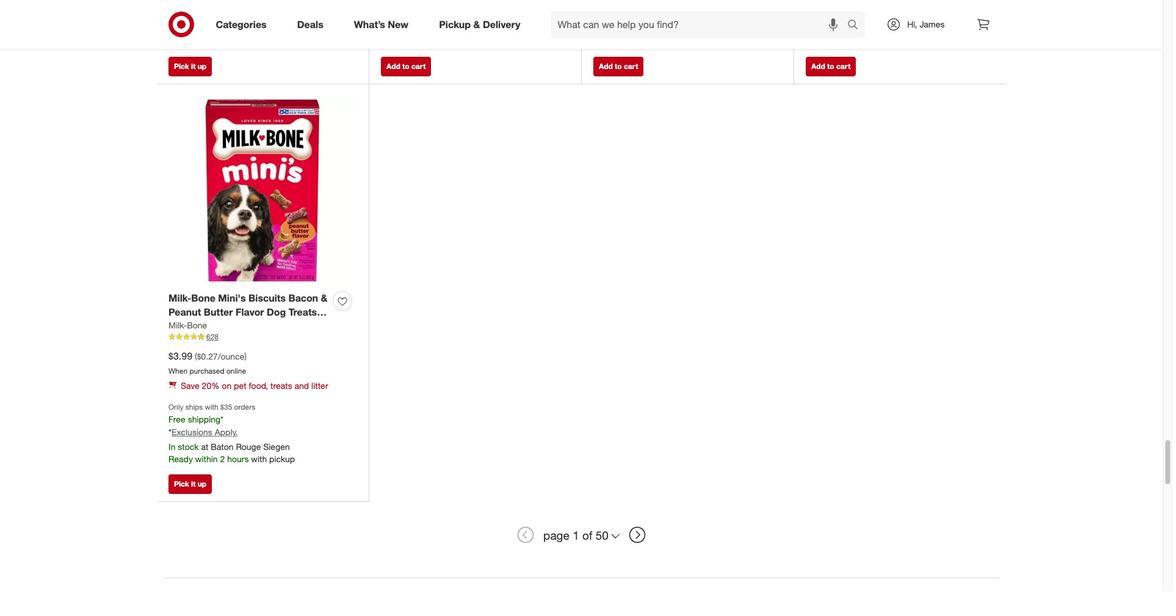 Task type: describe. For each thing, give the bounding box(es) containing it.
hi, james
[[908, 19, 945, 29]]

to for not available at baton rouge siegen check nearby stores
[[615, 62, 622, 71]]

orders
[[234, 402, 255, 412]]

food,
[[249, 380, 268, 391]]

in inside 'in stock at  baton rouge siegen ready within 2 hours with pickup'
[[806, 1, 813, 12]]

1 add to cart button from the left
[[381, 57, 431, 77]]

apply. inside only ships with $35 orders free shipping * * exclusions apply. in stock at  baton rouge siegen ready within 2 hours with pickup
[[215, 427, 238, 437]]

$3.99
[[169, 350, 192, 362]]

check nearby stores
[[381, 21, 460, 32]]

purchased
[[190, 366, 224, 376]]

exclusions inside only ships with $35 orders free shipping * * exclusions apply. in stock at  baton rouge siegen ready within 2 hours with pickup
[[172, 427, 212, 437]]

dog
[[267, 306, 286, 318]]

2 vertical spatial *
[[169, 427, 172, 437]]

2 up from the top
[[198, 480, 207, 489]]

bone for milk-bone
[[187, 320, 207, 330]]

stores inside not available at baton rouge siegen check nearby stores
[[649, 21, 673, 32]]

2 pick it up button from the top
[[169, 475, 212, 494]]

stock inside only ships with $35 orders free shipping * * exclusions apply. in stock at  baton rouge siegen ready within 2 hours with pickup
[[178, 441, 199, 452]]

2 inside only ships with $35 orders free shipping * * exclusions apply. in stock at  baton rouge siegen ready within 2 hours with pickup
[[220, 454, 225, 464]]

pet
[[234, 380, 246, 391]]

50
[[596, 528, 609, 542]]

butter
[[204, 306, 233, 318]]

$0.27
[[197, 351, 218, 362]]

new
[[388, 18, 409, 30]]

pickup inside only ships with $35 orders free shipping * * exclusions apply. in stock at  baton rouge siegen ready within 2 hours with pickup
[[269, 454, 295, 464]]

litter
[[311, 380, 328, 391]]

baton inside not available at baton rouge siegen check nearby stores
[[655, 9, 678, 20]]

siegen inside not available at baton rouge siegen check nearby stores
[[707, 9, 734, 20]]

milk- for milk-bone mini's biscuits bacon & peanut butter flavor dog treats - 15oz
[[169, 292, 191, 304]]

baton inside only ships with $35 orders free shipping * * exclusions apply. in stock at  baton rouge siegen ready within 2 hours with pickup
[[211, 441, 234, 452]]

milk-bone link
[[169, 319, 207, 332]]

check nearby stores button for add to cart 'button' associated with not available at baton rouge siegen check nearby stores
[[594, 21, 673, 33]]

at inside not available at baton rouge siegen check nearby stores
[[645, 9, 652, 20]]

20%
[[202, 380, 220, 391]]

available
[[610, 9, 643, 20]]

1 check from the left
[[381, 21, 406, 32]]

/ounce
[[218, 351, 244, 362]]

siegen inside 'in stock at  baton rouge siegen ready within 2 hours with pickup'
[[901, 1, 928, 12]]

what's
[[354, 18, 385, 30]]

1 add from the left
[[387, 62, 400, 71]]

mini's
[[218, 292, 246, 304]]

save
[[181, 380, 200, 391]]

ships
[[186, 402, 203, 412]]

& inside milk-bone mini's biscuits bacon & peanut butter flavor dog treats - 15oz
[[321, 292, 328, 304]]

search button
[[842, 11, 872, 40]]

at inside * exclusions apply. in stock at  baton rouge siegen ready within 2 hours
[[201, 24, 208, 34]]

to for in stock at  baton rouge siegen ready within 2 hours with pickup
[[828, 62, 835, 71]]

bone for milk-bone mini's biscuits bacon & peanut butter flavor dog treats - 15oz
[[191, 292, 215, 304]]

apply. inside * exclusions apply. in stock at  baton rouge siegen ready within 2 hours
[[215, 9, 238, 20]]

add for not available at baton rouge siegen check nearby stores
[[599, 62, 613, 71]]

and
[[295, 380, 309, 391]]

milk-bone mini's biscuits bacon & peanut butter flavor dog treats - 15oz
[[169, 292, 328, 332]]

0 horizontal spatial with
[[205, 402, 218, 412]]

hours inside * exclusions apply. in stock at  baton rouge siegen ready within 2 hours
[[227, 36, 249, 46]]

only
[[169, 402, 183, 412]]

baton inside * exclusions apply. in stock at  baton rouge siegen ready within 2 hours
[[211, 24, 234, 34]]

on
[[222, 380, 232, 391]]

it for 2nd pick it up button from the bottom
[[191, 62, 196, 71]]

add to cart for check
[[599, 62, 638, 71]]

pickup & delivery link
[[429, 11, 536, 38]]

delivery
[[483, 18, 521, 30]]

1 horizontal spatial with
[[251, 454, 267, 464]]

categories
[[216, 18, 267, 30]]

exclusions inside * exclusions apply. in stock at  baton rouge siegen ready within 2 hours
[[172, 9, 212, 20]]

with inside 'in stock at  baton rouge siegen ready within 2 hours with pickup'
[[889, 14, 905, 24]]

hours inside 'in stock at  baton rouge siegen ready within 2 hours with pickup'
[[865, 14, 886, 24]]

in inside * exclusions apply. in stock at  baton rouge siegen ready within 2 hours
[[169, 24, 176, 34]]

only ships with $35 orders free shipping * * exclusions apply. in stock at  baton rouge siegen ready within 2 hours with pickup
[[169, 402, 295, 464]]

1 up from the top
[[198, 62, 207, 71]]

page 1 of 50
[[544, 528, 609, 542]]

pick for 2nd pick it up button from the top
[[174, 480, 189, 489]]

of
[[583, 528, 593, 542]]

milk- for milk-bone
[[169, 320, 187, 330]]

check inside not available at baton rouge siegen check nearby stores
[[594, 21, 618, 32]]

1 exclusions apply. button from the top
[[172, 9, 238, 21]]

15oz
[[169, 320, 190, 332]]

628 link
[[169, 332, 357, 342]]

stock inside 'in stock at  baton rouge siegen ready within 2 hours with pickup'
[[815, 1, 836, 12]]

what's new
[[354, 18, 409, 30]]

flavor
[[236, 306, 264, 318]]



Task type: vqa. For each thing, say whether or not it's contained in the screenshot.
the Treats
yes



Task type: locate. For each thing, give the bounding box(es) containing it.
2 it from the top
[[191, 480, 196, 489]]

1 vertical spatial milk-
[[169, 320, 187, 330]]

rouge inside not available at baton rouge siegen check nearby stores
[[680, 9, 705, 20]]

1 vertical spatial pickup
[[269, 454, 295, 464]]

1 vertical spatial 2
[[220, 36, 225, 46]]

0 horizontal spatial check
[[381, 21, 406, 32]]

shipping
[[188, 414, 221, 424]]

categories link
[[205, 11, 282, 38]]

1 nearby from the left
[[408, 21, 434, 32]]

1 vertical spatial pick it up
[[174, 480, 207, 489]]

exclusions left categories
[[172, 9, 212, 20]]

1 vertical spatial bone
[[187, 320, 207, 330]]

with up shipping
[[205, 402, 218, 412]]

page
[[544, 528, 570, 542]]

pickup & delivery
[[439, 18, 521, 30]]

add to cart down search button
[[812, 62, 851, 71]]

2 horizontal spatial with
[[889, 14, 905, 24]]

2 exclusions from the top
[[172, 427, 212, 437]]

1 vertical spatial within
[[195, 36, 218, 46]]

0 horizontal spatial stores
[[437, 21, 460, 32]]

apply.
[[215, 9, 238, 20], [215, 427, 238, 437]]

1 vertical spatial hours
[[227, 36, 249, 46]]

1 stores from the left
[[437, 21, 460, 32]]

3 add to cart button from the left
[[806, 57, 856, 77]]

at inside 'in stock at  baton rouge siegen ready within 2 hours with pickup'
[[839, 1, 846, 12]]

1 exclusions from the top
[[172, 9, 212, 20]]

up
[[198, 62, 207, 71], [198, 480, 207, 489]]

0 horizontal spatial pickup
[[269, 454, 295, 464]]

* inside * exclusions apply. in stock at  baton rouge siegen ready within 2 hours
[[169, 9, 172, 20]]

1 vertical spatial exclusions
[[172, 427, 212, 437]]

milk-bone mini's biscuits bacon & peanut butter flavor dog treats - 15oz link
[[169, 292, 328, 332]]

hours down orders
[[227, 454, 249, 464]]

1 milk- from the top
[[169, 292, 191, 304]]

1 vertical spatial stock
[[178, 24, 199, 34]]

* exclusions apply. in stock at  baton rouge siegen ready within 2 hours
[[169, 9, 290, 46]]

within
[[833, 14, 855, 24], [195, 36, 218, 46], [195, 454, 218, 464]]

bone
[[191, 292, 215, 304], [187, 320, 207, 330]]

pick it up
[[174, 62, 207, 71], [174, 480, 207, 489]]

2 add to cart button from the left
[[594, 57, 644, 77]]

1 horizontal spatial add
[[599, 62, 613, 71]]

3 to from the left
[[828, 62, 835, 71]]

2 down shipping
[[220, 454, 225, 464]]

search
[[842, 19, 872, 31]]

at down shipping
[[201, 441, 208, 452]]

nearby inside button
[[408, 21, 434, 32]]

1 vertical spatial *
[[221, 414, 224, 424]]

online
[[227, 366, 246, 376]]

0 vertical spatial apply.
[[215, 9, 238, 20]]

add to cart button down check nearby stores
[[381, 57, 431, 77]]

2 stores from the left
[[649, 21, 673, 32]]

(
[[195, 351, 197, 362]]

at up search
[[839, 1, 846, 12]]

1 check nearby stores button from the left
[[381, 21, 460, 33]]

it
[[191, 62, 196, 71], [191, 480, 196, 489]]

add
[[387, 62, 400, 71], [599, 62, 613, 71], [812, 62, 825, 71]]

stock down free
[[178, 441, 199, 452]]

2 left 'hi,'
[[858, 14, 862, 24]]

add to cart button
[[381, 57, 431, 77], [594, 57, 644, 77], [806, 57, 856, 77]]

1 cart from the left
[[412, 62, 426, 71]]

treats
[[271, 380, 292, 391]]

bone inside milk-bone mini's biscuits bacon & peanut butter flavor dog treats - 15oz
[[191, 292, 215, 304]]

3 add from the left
[[812, 62, 825, 71]]

ready inside only ships with $35 orders free shipping * * exclusions apply. in stock at  baton rouge siegen ready within 2 hours with pickup
[[169, 454, 193, 464]]

2 add from the left
[[599, 62, 613, 71]]

2 horizontal spatial add
[[812, 62, 825, 71]]

0 vertical spatial stock
[[815, 1, 836, 12]]

628
[[206, 332, 219, 341]]

1 it from the top
[[191, 62, 196, 71]]

add to cart down check nearby stores
[[387, 62, 426, 71]]

exclusions apply. button
[[172, 9, 238, 21], [172, 426, 238, 438]]

1 vertical spatial ready
[[169, 36, 193, 46]]

add to cart button for not available at baton rouge siegen check nearby stores
[[594, 57, 644, 77]]

page 1 of 50 button
[[538, 522, 625, 549]]

save 20% on pet food, treats and litter
[[181, 380, 328, 391]]

rouge inside only ships with $35 orders free shipping * * exclusions apply. in stock at  baton rouge siegen ready within 2 hours with pickup
[[236, 441, 261, 452]]

cart down check nearby stores
[[412, 62, 426, 71]]

0 vertical spatial in
[[806, 1, 813, 12]]

2 vertical spatial in
[[169, 441, 176, 452]]

1 add to cart from the left
[[387, 62, 426, 71]]

pick for 2nd pick it up button from the bottom
[[174, 62, 189, 71]]

What can we help you find? suggestions appear below search field
[[551, 11, 851, 38]]

1 horizontal spatial nearby
[[621, 21, 647, 32]]

1 horizontal spatial check nearby stores button
[[594, 21, 673, 33]]

0 vertical spatial up
[[198, 62, 207, 71]]

0 vertical spatial 2
[[858, 14, 862, 24]]

& up -
[[321, 292, 328, 304]]

check nearby stores button for first add to cart 'button'
[[381, 21, 460, 33]]

siegen inside only ships with $35 orders free shipping * * exclusions apply. in stock at  baton rouge siegen ready within 2 hours with pickup
[[263, 441, 290, 452]]

$35
[[221, 402, 232, 412]]

add to cart button for in stock at  baton rouge siegen ready within 2 hours with pickup
[[806, 57, 856, 77]]

up down only ships with $35 orders free shipping * * exclusions apply. in stock at  baton rouge siegen ready within 2 hours with pickup
[[198, 480, 207, 489]]

baton
[[848, 1, 871, 12], [655, 9, 678, 20], [211, 24, 234, 34], [211, 441, 234, 452]]

at inside only ships with $35 orders free shipping * * exclusions apply. in stock at  baton rouge siegen ready within 2 hours with pickup
[[201, 441, 208, 452]]

bacon
[[289, 292, 318, 304]]

in inside only ships with $35 orders free shipping * * exclusions apply. in stock at  baton rouge siegen ready within 2 hours with pickup
[[169, 441, 176, 452]]

2 to from the left
[[615, 62, 622, 71]]

1 vertical spatial with
[[205, 402, 218, 412]]

milk-bone mini's biscuits bacon & peanut butter flavor dog treats - 15oz image
[[169, 96, 357, 285], [169, 96, 357, 285]]

not
[[594, 9, 607, 20]]

1 vertical spatial apply.
[[215, 427, 238, 437]]

2 apply. from the top
[[215, 427, 238, 437]]

2 vertical spatial within
[[195, 454, 218, 464]]

&
[[474, 18, 480, 30], [321, 292, 328, 304]]

rouge
[[874, 1, 899, 12], [680, 9, 705, 20], [236, 24, 261, 34], [236, 441, 261, 452]]

rouge inside * exclusions apply. in stock at  baton rouge siegen ready within 2 hours
[[236, 24, 261, 34]]

exclusions
[[172, 9, 212, 20], [172, 427, 212, 437]]

1 vertical spatial it
[[191, 480, 196, 489]]

0 vertical spatial exclusions
[[172, 9, 212, 20]]

rouge inside 'in stock at  baton rouge siegen ready within 2 hours with pickup'
[[874, 1, 899, 12]]

2 vertical spatial hours
[[227, 454, 249, 464]]

pick it up for 2nd pick it up button from the top
[[174, 480, 207, 489]]

)
[[244, 351, 247, 362]]

1 vertical spatial in
[[169, 24, 176, 34]]

2 inside 'in stock at  baton rouge siegen ready within 2 hours with pickup'
[[858, 14, 862, 24]]

0 horizontal spatial to
[[402, 62, 410, 71]]

1 vertical spatial exclusions apply. button
[[172, 426, 238, 438]]

0 horizontal spatial check nearby stores button
[[381, 21, 460, 33]]

1 pick it up from the top
[[174, 62, 207, 71]]

1 pick from the top
[[174, 62, 189, 71]]

0 vertical spatial pick it up button
[[169, 57, 212, 77]]

deals
[[297, 18, 324, 30]]

exclusions down shipping
[[172, 427, 212, 437]]

biscuits
[[249, 292, 286, 304]]

3 add to cart from the left
[[812, 62, 851, 71]]

3 cart from the left
[[837, 62, 851, 71]]

james
[[920, 19, 945, 29]]

0 vertical spatial hours
[[865, 14, 886, 24]]

1 horizontal spatial add to cart button
[[594, 57, 644, 77]]

add to cart button down available
[[594, 57, 644, 77]]

2 pick it up from the top
[[174, 480, 207, 489]]

with
[[889, 14, 905, 24], [205, 402, 218, 412], [251, 454, 267, 464]]

milk-
[[169, 292, 191, 304], [169, 320, 187, 330]]

hours
[[865, 14, 886, 24], [227, 36, 249, 46], [227, 454, 249, 464]]

*
[[169, 9, 172, 20], [221, 414, 224, 424], [169, 427, 172, 437]]

ready inside * exclusions apply. in stock at  baton rouge siegen ready within 2 hours
[[169, 36, 193, 46]]

2 horizontal spatial cart
[[837, 62, 851, 71]]

stock left categories
[[178, 24, 199, 34]]

1 vertical spatial &
[[321, 292, 328, 304]]

2 vertical spatial with
[[251, 454, 267, 464]]

check nearby stores button
[[381, 21, 460, 33], [594, 21, 673, 33]]

0 vertical spatial bone
[[191, 292, 215, 304]]

hours left 'hi,'
[[865, 14, 886, 24]]

it for 2nd pick it up button from the top
[[191, 480, 196, 489]]

ready
[[806, 14, 830, 24], [169, 36, 193, 46], [169, 454, 193, 464]]

nearby
[[408, 21, 434, 32], [621, 21, 647, 32]]

2 nearby from the left
[[621, 21, 647, 32]]

pick
[[174, 62, 189, 71], [174, 480, 189, 489]]

2 inside * exclusions apply. in stock at  baton rouge siegen ready within 2 hours
[[220, 36, 225, 46]]

pick it up button
[[169, 57, 212, 77], [169, 475, 212, 494]]

stores
[[437, 21, 460, 32], [649, 21, 673, 32]]

2 check from the left
[[594, 21, 618, 32]]

0 vertical spatial with
[[889, 14, 905, 24]]

at right available
[[645, 9, 652, 20]]

not available at baton rouge siegen check nearby stores
[[594, 9, 734, 32]]

2
[[858, 14, 862, 24], [220, 36, 225, 46], [220, 454, 225, 464]]

1 horizontal spatial to
[[615, 62, 622, 71]]

ready inside 'in stock at  baton rouge siegen ready within 2 hours with pickup'
[[806, 14, 830, 24]]

cart
[[412, 62, 426, 71], [624, 62, 638, 71], [837, 62, 851, 71]]

bone down peanut
[[187, 320, 207, 330]]

peanut
[[169, 306, 201, 318]]

pickup
[[439, 18, 471, 30]]

cart down search button
[[837, 62, 851, 71]]

2 check nearby stores button from the left
[[594, 21, 673, 33]]

bone up butter
[[191, 292, 215, 304]]

to
[[402, 62, 410, 71], [615, 62, 622, 71], [828, 62, 835, 71]]

0 horizontal spatial add to cart
[[387, 62, 426, 71]]

2 milk- from the top
[[169, 320, 187, 330]]

add for in stock at  baton rouge siegen ready within 2 hours with pickup
[[812, 62, 825, 71]]

1 horizontal spatial cart
[[624, 62, 638, 71]]

add to cart down available
[[599, 62, 638, 71]]

1
[[573, 528, 579, 542]]

0 vertical spatial milk-
[[169, 292, 191, 304]]

nearby left pickup
[[408, 21, 434, 32]]

milk- inside milk-bone mini's biscuits bacon & peanut butter flavor dog treats - 15oz
[[169, 292, 191, 304]]

cart for in stock at  baton rouge siegen ready within 2 hours with pickup
[[837, 62, 851, 71]]

2 pick from the top
[[174, 480, 189, 489]]

2 vertical spatial 2
[[220, 454, 225, 464]]

treats
[[289, 306, 317, 318]]

0 vertical spatial within
[[833, 14, 855, 24]]

milk- up peanut
[[169, 292, 191, 304]]

with left 'hi,'
[[889, 14, 905, 24]]

stock
[[815, 1, 836, 12], [178, 24, 199, 34], [178, 441, 199, 452]]

0 vertical spatial exclusions apply. button
[[172, 9, 238, 21]]

2 vertical spatial stock
[[178, 441, 199, 452]]

milk-bone
[[169, 320, 207, 330]]

pick it up for 2nd pick it up button from the bottom
[[174, 62, 207, 71]]

0 vertical spatial pickup
[[907, 14, 933, 24]]

hours down categories
[[227, 36, 249, 46]]

2 exclusions apply. button from the top
[[172, 426, 238, 438]]

hi,
[[908, 19, 918, 29]]

0 horizontal spatial nearby
[[408, 21, 434, 32]]

hours inside only ships with $35 orders free shipping * * exclusions apply. in stock at  baton rouge siegen ready within 2 hours with pickup
[[227, 454, 249, 464]]

1 vertical spatial up
[[198, 480, 207, 489]]

stock left search button
[[815, 1, 836, 12]]

0 horizontal spatial cart
[[412, 62, 426, 71]]

siegen inside * exclusions apply. in stock at  baton rouge siegen ready within 2 hours
[[263, 24, 290, 34]]

1 horizontal spatial check
[[594, 21, 618, 32]]

within inside only ships with $35 orders free shipping * * exclusions apply. in stock at  baton rouge siegen ready within 2 hours with pickup
[[195, 454, 218, 464]]

milk- down peanut
[[169, 320, 187, 330]]

within inside 'in stock at  baton rouge siegen ready within 2 hours with pickup'
[[833, 14, 855, 24]]

nearby down available
[[621, 21, 647, 32]]

at left categories
[[201, 24, 208, 34]]

baton inside 'in stock at  baton rouge siegen ready within 2 hours with pickup'
[[848, 1, 871, 12]]

cart for not available at baton rouge siegen check nearby stores
[[624, 62, 638, 71]]

1 horizontal spatial &
[[474, 18, 480, 30]]

check
[[381, 21, 406, 32], [594, 21, 618, 32]]

2 vertical spatial ready
[[169, 454, 193, 464]]

0 vertical spatial pick it up
[[174, 62, 207, 71]]

when
[[169, 366, 188, 376]]

2 horizontal spatial add to cart button
[[806, 57, 856, 77]]

2 horizontal spatial to
[[828, 62, 835, 71]]

2 horizontal spatial add to cart
[[812, 62, 851, 71]]

within inside * exclusions apply. in stock at  baton rouge siegen ready within 2 hours
[[195, 36, 218, 46]]

pickup inside 'in stock at  baton rouge siegen ready within 2 hours with pickup'
[[907, 14, 933, 24]]

2 cart from the left
[[624, 62, 638, 71]]

1 horizontal spatial stores
[[649, 21, 673, 32]]

up down * exclusions apply. in stock at  baton rouge siegen ready within 2 hours
[[198, 62, 207, 71]]

in
[[806, 1, 813, 12], [169, 24, 176, 34], [169, 441, 176, 452]]

0 vertical spatial pick
[[174, 62, 189, 71]]

0 horizontal spatial add to cart button
[[381, 57, 431, 77]]

0 vertical spatial *
[[169, 9, 172, 20]]

0 vertical spatial it
[[191, 62, 196, 71]]

0 vertical spatial &
[[474, 18, 480, 30]]

1 apply. from the top
[[215, 9, 238, 20]]

& right pickup
[[474, 18, 480, 30]]

in stock at  baton rouge siegen ready within 2 hours with pickup
[[806, 1, 933, 24]]

1 horizontal spatial pickup
[[907, 14, 933, 24]]

1 horizontal spatial add to cart
[[599, 62, 638, 71]]

add to cart
[[387, 62, 426, 71], [599, 62, 638, 71], [812, 62, 851, 71]]

add to cart button down search button
[[806, 57, 856, 77]]

1 pick it up button from the top
[[169, 57, 212, 77]]

cart down available
[[624, 62, 638, 71]]

with down orders
[[251, 454, 267, 464]]

0 horizontal spatial &
[[321, 292, 328, 304]]

free
[[169, 414, 185, 424]]

1 to from the left
[[402, 62, 410, 71]]

add to cart for ready
[[812, 62, 851, 71]]

at
[[839, 1, 846, 12], [645, 9, 652, 20], [201, 24, 208, 34], [201, 441, 208, 452]]

siegen
[[901, 1, 928, 12], [707, 9, 734, 20], [263, 24, 290, 34], [263, 441, 290, 452]]

0 horizontal spatial add
[[387, 62, 400, 71]]

stock inside * exclusions apply. in stock at  baton rouge siegen ready within 2 hours
[[178, 24, 199, 34]]

1 vertical spatial pick
[[174, 480, 189, 489]]

what's new link
[[344, 11, 424, 38]]

pickup
[[907, 14, 933, 24], [269, 454, 295, 464]]

deals link
[[287, 11, 339, 38]]

0 vertical spatial ready
[[806, 14, 830, 24]]

$3.99 ( $0.27 /ounce ) when purchased online
[[169, 350, 247, 376]]

nearby inside not available at baton rouge siegen check nearby stores
[[621, 21, 647, 32]]

2 add to cart from the left
[[599, 62, 638, 71]]

2 down categories
[[220, 36, 225, 46]]

-
[[320, 306, 324, 318]]

1 vertical spatial pick it up button
[[169, 475, 212, 494]]



